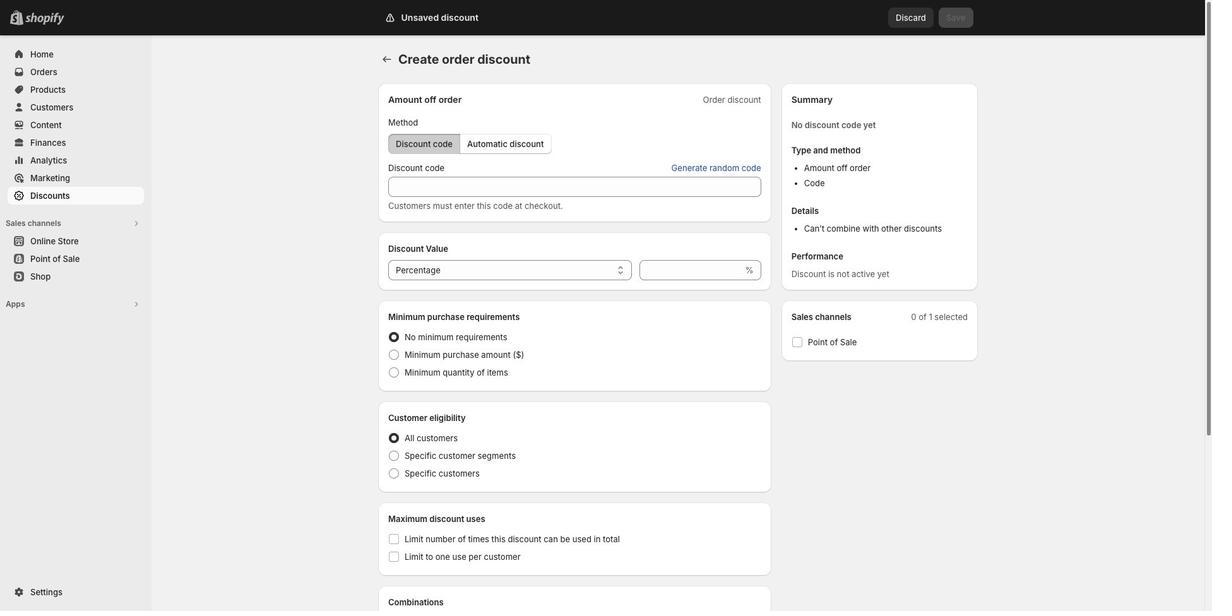 Task type: vqa. For each thing, say whether or not it's contained in the screenshot.
text field
yes



Task type: describe. For each thing, give the bounding box(es) containing it.
shopify image
[[25, 13, 64, 25]]



Task type: locate. For each thing, give the bounding box(es) containing it.
None text field
[[388, 177, 761, 197], [640, 260, 743, 280], [388, 177, 761, 197], [640, 260, 743, 280]]



